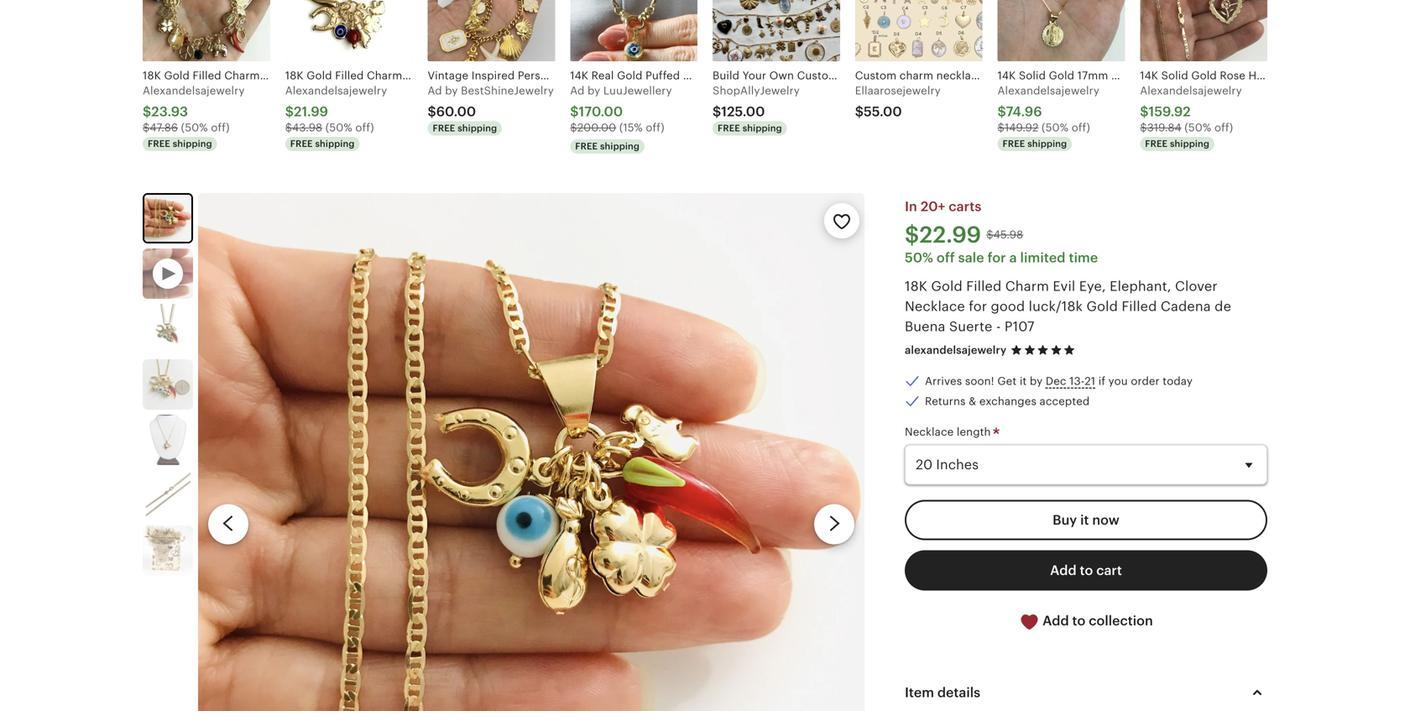 Task type: vqa. For each thing, say whether or not it's contained in the screenshot.
EXCHANGES
yes



Task type: describe. For each thing, give the bounding box(es) containing it.
$ inside a d b y bestshinejewelry $ 60.00 free shipping
[[428, 104, 436, 119]]

returns & exchanges accepted
[[925, 395, 1090, 408]]

0 horizontal spatial it
[[1020, 375, 1027, 387]]

23.93
[[151, 104, 188, 119]]

item
[[905, 685, 934, 700]]

add for add to cart
[[1050, 563, 1077, 578]]

159.92
[[1149, 104, 1191, 119]]

shipping for 21.99
[[315, 138, 355, 149]]

50% off sale for a limited time
[[905, 250, 1098, 265]]

carts
[[949, 199, 982, 214]]

bestshinejewelry
[[461, 84, 554, 97]]

buy
[[1053, 513, 1077, 528]]

shipping for 74.96
[[1028, 138, 1067, 149]]

off) for 23.93
[[211, 121, 230, 134]]

$22.99 $45.98
[[905, 222, 1024, 248]]

charm
[[1006, 279, 1049, 294]]

free for 74.96
[[1003, 138, 1025, 149]]

vintage inspired personalized gold charm necklace,gold plated and raw brass charm necklace,customizable charm necklace,personalized gifts image
[[428, 0, 555, 61]]

$ inside shopallyjewelry $ 125.00 free shipping
[[713, 104, 721, 119]]

time
[[1069, 250, 1098, 265]]

alexandelsajewelry $ 23.93 $ 47.86 (50% off) free shipping
[[143, 84, 245, 149]]

13-
[[1070, 375, 1085, 387]]

1 horizontal spatial 18k gold filled charm evil eye elephant clover necklace for image 1 image
[[198, 193, 865, 711]]

0 horizontal spatial 18k gold filled charm evil eye elephant clover necklace for image 1 image
[[144, 195, 191, 242]]

it inside button
[[1081, 513, 1089, 528]]

18k gold filled charm evil eye elephant clover necklace for image 2 image
[[143, 304, 193, 354]]

&
[[969, 395, 977, 408]]

$22.99
[[905, 222, 982, 248]]

returns
[[925, 395, 966, 408]]

ellaarosejewelry
[[855, 84, 941, 97]]

add to cart button
[[905, 550, 1268, 591]]

de
[[1215, 299, 1232, 314]]

add to collection
[[1040, 613, 1153, 628]]

if
[[1099, 375, 1106, 387]]

alexandelsajewelry link
[[905, 344, 1007, 356]]

by
[[1030, 375, 1043, 387]]

alexandelsajewelry for 74.96
[[998, 84, 1100, 97]]

(50% for 23.93
[[181, 121, 208, 134]]

alexandelsajewelry $ 21.99 $ 43.98 (50% off) free shipping
[[285, 84, 387, 149]]

43.98
[[292, 121, 323, 134]]

free for b
[[433, 123, 455, 134]]

ellaarosejewelry $ 55.00
[[855, 84, 941, 119]]

18k gold filled charm evil eye elephant clover necklace for image 3 image
[[143, 359, 193, 410]]

in
[[905, 199, 918, 214]]

in 20+ carts
[[905, 199, 982, 214]]

free for 21.99
[[290, 138, 313, 149]]

shipping inside shopallyjewelry $ 125.00 free shipping
[[743, 123, 782, 134]]

free inside a d b y luujewellery $ 170.00 $ 200.00 (15% off) free shipping
[[575, 141, 598, 151]]

off) for 21.99
[[355, 121, 374, 134]]

21
[[1085, 375, 1096, 387]]

a for 60.00
[[428, 84, 435, 97]]

18k gold filled charm evil eye elephant clover necklace for image 6 image
[[143, 525, 193, 576]]

luck/18k
[[1029, 299, 1083, 314]]

20+
[[921, 199, 946, 214]]

-
[[996, 319, 1001, 334]]

dec
[[1046, 375, 1067, 387]]

collection
[[1089, 613, 1153, 628]]

14k solid gold rose heart 30mm x 22mm pendant, 14k solid gold mariner necklace 18" long, 14k solid gold rose heart 2mm chain - pt1943-v image
[[1140, 0, 1268, 61]]

1 vertical spatial filled
[[1122, 299, 1157, 314]]

to for collection
[[1073, 613, 1086, 628]]

exchanges
[[980, 395, 1037, 408]]

necklace inside 18k gold filled charm evil eye, elephant, clover necklace for good luck/18k gold filled cadena de buena suerte - p107
[[905, 299, 965, 314]]

arrives soon! get it by dec 13-21 if you order today
[[925, 375, 1193, 387]]

off) for 74.96
[[1072, 121, 1091, 134]]

170.00
[[579, 104, 623, 119]]

0 vertical spatial filled
[[967, 279, 1002, 294]]

eye,
[[1079, 279, 1106, 294]]

now
[[1092, 513, 1120, 528]]

sale
[[958, 250, 984, 265]]

(50% for 21.99
[[326, 121, 352, 134]]

a d b y luujewellery $ 170.00 $ 200.00 (15% off) free shipping
[[570, 84, 672, 151]]

149.92
[[1005, 121, 1039, 134]]

arrives
[[925, 375, 962, 387]]

for inside 18k gold filled charm evil eye, elephant, clover necklace for good luck/18k gold filled cadena de buena suerte - p107
[[969, 299, 987, 314]]

$ inside ellaarosejewelry $ 55.00
[[855, 104, 864, 119]]

off) for 159.92
[[1215, 121, 1233, 134]]

18k gold filled charm evil eye elephant clover necklace for image 5 image
[[143, 470, 193, 520]]

14k solid gold 17mm virgin mary pendant, 14k solid gold dainty virgin of guadalupe necklace ,14k solid gold minimalist necklace - pt307 image
[[998, 0, 1125, 61]]

clover
[[1175, 279, 1218, 294]]



Task type: locate. For each thing, give the bounding box(es) containing it.
alexandelsajewelry $ 74.96 $ 149.92 (50% off) free shipping
[[998, 84, 1100, 149]]

14k real gold puffed dark blue evil eye pendant - good luck round charm -good luck and protection charm - christmas - gift for her image
[[570, 0, 698, 61]]

details
[[938, 685, 981, 700]]

(50% for 74.96
[[1042, 121, 1069, 134]]

off) right (15%
[[646, 121, 665, 134]]

buy it now button
[[905, 500, 1268, 540]]

d
[[435, 84, 442, 97], [578, 84, 585, 97]]

it left by
[[1020, 375, 1027, 387]]

(50% for 159.92
[[1185, 121, 1212, 134]]

off) right the 319.84
[[1215, 121, 1233, 134]]

free inside a d b y bestshinejewelry $ 60.00 free shipping
[[433, 123, 455, 134]]

2 d from the left
[[578, 84, 585, 97]]

custom charm necklace gold filled necklaces waterproof & tarnish free image
[[855, 0, 983, 61]]

a down "$45.98"
[[1010, 250, 1017, 265]]

shipping down 125.00
[[743, 123, 782, 134]]

18k gold filled charm necklace 20" long for good luck/ 18k gold filled cadena de buena suerte 20" largo-gfn4 image
[[285, 0, 413, 61]]

a left bestshinejewelry
[[428, 84, 435, 97]]

0 horizontal spatial a
[[428, 84, 435, 97]]

free down 149.92
[[1003, 138, 1025, 149]]

200.00
[[577, 121, 616, 134]]

it
[[1020, 375, 1027, 387], [1081, 513, 1089, 528]]

a inside a d b y bestshinejewelry $ 60.00 free shipping
[[428, 84, 435, 97]]

alexandelsajewelry for 23.93
[[143, 84, 245, 97]]

a up "200.00"
[[570, 84, 578, 97]]

free inside alexandelsajewelry $ 21.99 $ 43.98 (50% off) free shipping
[[290, 138, 313, 149]]

to inside add to collection button
[[1073, 613, 1086, 628]]

for up suerte
[[969, 299, 987, 314]]

b
[[445, 84, 452, 97], [588, 84, 595, 97]]

shipping inside a d b y bestshinejewelry $ 60.00 free shipping
[[458, 123, 497, 134]]

y up 60.00
[[452, 84, 458, 97]]

free down 60.00
[[433, 123, 455, 134]]

add left cart
[[1050, 563, 1077, 578]]

shipping inside a d b y luujewellery $ 170.00 $ 200.00 (15% off) free shipping
[[600, 141, 640, 151]]

free inside the alexandelsajewelry $ 74.96 $ 149.92 (50% off) free shipping
[[1003, 138, 1025, 149]]

free for 159.92
[[1145, 138, 1168, 149]]

you
[[1109, 375, 1128, 387]]

b up 170.00
[[588, 84, 595, 97]]

limited
[[1020, 250, 1066, 265]]

1 vertical spatial necklace
[[905, 425, 954, 438]]

55.00
[[864, 104, 902, 119]]

alexandelsajewelry up 23.93
[[143, 84, 245, 97]]

shipping for 23.93
[[173, 138, 212, 149]]

add down add to cart
[[1043, 613, 1069, 628]]

off
[[937, 250, 955, 265]]

4 (50% from the left
[[1185, 121, 1212, 134]]

3 off) from the left
[[646, 121, 665, 134]]

off) right 47.86
[[211, 121, 230, 134]]

5 off) from the left
[[1215, 121, 1233, 134]]

0 horizontal spatial filled
[[967, 279, 1002, 294]]

d up 60.00
[[435, 84, 442, 97]]

18k gold filled charm evil eye elephant clover necklace for image 4 image
[[143, 415, 193, 465]]

4 off) from the left
[[1072, 121, 1091, 134]]

for
[[988, 250, 1006, 265], [969, 299, 987, 314]]

shipping inside alexandelsajewelry $ 21.99 $ 43.98 (50% off) free shipping
[[315, 138, 355, 149]]

alexandelsajewelry up the 21.99
[[285, 84, 387, 97]]

off) inside alexandelsajewelry $ 23.93 $ 47.86 (50% off) free shipping
[[211, 121, 230, 134]]

free inside alexandelsajewelry $ 159.92 $ 319.84 (50% off) free shipping
[[1145, 138, 1168, 149]]

2 off) from the left
[[355, 121, 374, 134]]

for down "$45.98"
[[988, 250, 1006, 265]]

free
[[433, 123, 455, 134], [718, 123, 740, 134], [148, 138, 170, 149], [290, 138, 313, 149], [1003, 138, 1025, 149], [1145, 138, 1168, 149], [575, 141, 598, 151]]

0 vertical spatial for
[[988, 250, 1006, 265]]

free down 47.86
[[148, 138, 170, 149]]

shipping inside alexandelsajewelry $ 159.92 $ 319.84 (50% off) free shipping
[[1170, 138, 1210, 149]]

a for 170.00
[[570, 84, 578, 97]]

shipping inside alexandelsajewelry $ 23.93 $ 47.86 (50% off) free shipping
[[173, 138, 212, 149]]

3 (50% from the left
[[1042, 121, 1069, 134]]

y inside a d b y bestshinejewelry $ 60.00 free shipping
[[452, 84, 458, 97]]

necklace down returns
[[905, 425, 954, 438]]

soon! get
[[965, 375, 1017, 387]]

2 b from the left
[[588, 84, 595, 97]]

free for 23.93
[[148, 138, 170, 149]]

d for 60.00
[[435, 84, 442, 97]]

off) inside the alexandelsajewelry $ 74.96 $ 149.92 (50% off) free shipping
[[1072, 121, 1091, 134]]

shipping for 159.92
[[1170, 138, 1210, 149]]

(50% right 43.98
[[326, 121, 352, 134]]

free down "200.00"
[[575, 141, 598, 151]]

necklace length
[[905, 425, 994, 438]]

shipping
[[458, 123, 497, 134], [743, 123, 782, 134], [173, 138, 212, 149], [315, 138, 355, 149], [1028, 138, 1067, 149], [1170, 138, 1210, 149], [600, 141, 640, 151]]

18k gold filled charm evil eye, elephant, clover necklace for good luck/18k gold filled cadena de buena suerte - p107
[[905, 279, 1232, 334]]

filled down the sale on the right top of page
[[967, 279, 1002, 294]]

1 horizontal spatial it
[[1081, 513, 1089, 528]]

alexandelsajewelry for 159.92
[[1140, 84, 1242, 97]]

length
[[957, 425, 991, 438]]

(50% down 23.93
[[181, 121, 208, 134]]

2 y from the left
[[594, 84, 600, 97]]

to left collection
[[1073, 613, 1086, 628]]

50%
[[905, 250, 934, 265]]

b inside a d b y luujewellery $ 170.00 $ 200.00 (15% off) free shipping
[[588, 84, 595, 97]]

$45.98
[[987, 228, 1024, 241]]

$
[[143, 104, 151, 119], [285, 104, 294, 119], [428, 104, 436, 119], [570, 104, 579, 119], [713, 104, 721, 119], [855, 104, 864, 119], [998, 104, 1006, 119], [1140, 104, 1149, 119], [143, 121, 150, 134], [285, 121, 292, 134], [570, 121, 577, 134], [998, 121, 1005, 134], [1140, 121, 1147, 134]]

(15%
[[619, 121, 643, 134]]

0 horizontal spatial y
[[452, 84, 458, 97]]

1 horizontal spatial y
[[594, 84, 600, 97]]

order
[[1131, 375, 1160, 387]]

free down the 319.84
[[1145, 138, 1168, 149]]

free inside alexandelsajewelry $ 23.93 $ 47.86 (50% off) free shipping
[[148, 138, 170, 149]]

2 necklace from the top
[[905, 425, 954, 438]]

off) inside alexandelsajewelry $ 21.99 $ 43.98 (50% off) free shipping
[[355, 121, 374, 134]]

b for 60.00
[[445, 84, 452, 97]]

y inside a d b y luujewellery $ 170.00 $ 200.00 (15% off) free shipping
[[594, 84, 600, 97]]

free down 43.98
[[290, 138, 313, 149]]

necklace
[[905, 299, 965, 314], [905, 425, 954, 438]]

add to collection button
[[905, 601, 1268, 642]]

buena
[[905, 319, 946, 334]]

it right buy
[[1081, 513, 1089, 528]]

1 vertical spatial add
[[1043, 613, 1069, 628]]

filled
[[967, 279, 1002, 294], [1122, 299, 1157, 314]]

b up 60.00
[[445, 84, 452, 97]]

cadena
[[1161, 299, 1211, 314]]

d up 170.00
[[578, 84, 585, 97]]

off)
[[211, 121, 230, 134], [355, 121, 374, 134], [646, 121, 665, 134], [1072, 121, 1091, 134], [1215, 121, 1233, 134]]

gold
[[931, 279, 963, 294], [1087, 299, 1118, 314]]

0 vertical spatial it
[[1020, 375, 1027, 387]]

accepted
[[1040, 395, 1090, 408]]

item details button
[[890, 672, 1283, 711]]

1 horizontal spatial b
[[588, 84, 595, 97]]

(50% down 159.92
[[1185, 121, 1212, 134]]

add to cart
[[1050, 563, 1122, 578]]

y for 60.00
[[452, 84, 458, 97]]

filled down elephant, at the right top of page
[[1122, 299, 1157, 314]]

shipping down 60.00
[[458, 123, 497, 134]]

47.86
[[150, 121, 178, 134]]

buy it now
[[1053, 513, 1120, 528]]

1 d from the left
[[435, 84, 442, 97]]

gold down eye,
[[1087, 299, 1118, 314]]

1 (50% from the left
[[181, 121, 208, 134]]

alexandelsajewelry for 21.99
[[285, 84, 387, 97]]

y
[[452, 84, 458, 97], [594, 84, 600, 97]]

0 horizontal spatial gold
[[931, 279, 963, 294]]

shipping down (15%
[[600, 141, 640, 151]]

1 vertical spatial gold
[[1087, 299, 1118, 314]]

b for 170.00
[[588, 84, 595, 97]]

shipping down 149.92
[[1028, 138, 1067, 149]]

suerte
[[949, 319, 993, 334]]

(50% inside the alexandelsajewelry $ 74.96 $ 149.92 (50% off) free shipping
[[1042, 121, 1069, 134]]

(50% inside alexandelsajewelry $ 23.93 $ 47.86 (50% off) free shipping
[[181, 121, 208, 134]]

shopallyjewelry $ 125.00 free shipping
[[713, 84, 800, 134]]

d inside a d b y luujewellery $ 170.00 $ 200.00 (15% off) free shipping
[[578, 84, 585, 97]]

off) right 43.98
[[355, 121, 374, 134]]

add
[[1050, 563, 1077, 578], [1043, 613, 1069, 628]]

d inside a d b y bestshinejewelry $ 60.00 free shipping
[[435, 84, 442, 97]]

gold down off
[[931, 279, 963, 294]]

necklace up buena
[[905, 299, 965, 314]]

1 off) from the left
[[211, 121, 230, 134]]

b inside a d b y bestshinejewelry $ 60.00 free shipping
[[445, 84, 452, 97]]

alexandelsajewelry up 74.96
[[998, 84, 1100, 97]]

today
[[1163, 375, 1193, 387]]

to left cart
[[1080, 563, 1093, 578]]

evil
[[1053, 279, 1076, 294]]

add for add to collection
[[1043, 613, 1069, 628]]

1 vertical spatial it
[[1081, 513, 1089, 528]]

shipping down 43.98
[[315, 138, 355, 149]]

off) inside alexandelsajewelry $ 159.92 $ 319.84 (50% off) free shipping
[[1215, 121, 1233, 134]]

free down 125.00
[[718, 123, 740, 134]]

item details
[[905, 685, 981, 700]]

to
[[1080, 563, 1093, 578], [1073, 613, 1086, 628]]

21.99
[[294, 104, 328, 119]]

0 vertical spatial gold
[[931, 279, 963, 294]]

alexandelsajewelry $ 159.92 $ 319.84 (50% off) free shipping
[[1140, 84, 1242, 149]]

luujewellery
[[603, 84, 672, 97]]

a d b y bestshinejewelry $ 60.00 free shipping
[[428, 84, 554, 134]]

1 horizontal spatial d
[[578, 84, 585, 97]]

2 (50% from the left
[[326, 121, 352, 134]]

build your own custom charm necklace - customizable charm necklace - custom vintage charms - gold plated and raw brass custom necklace image
[[713, 0, 840, 61]]

60.00
[[436, 104, 476, 119]]

(50% right 149.92
[[1042, 121, 1069, 134]]

good
[[991, 299, 1025, 314]]

elephant,
[[1110, 279, 1172, 294]]

1 vertical spatial to
[[1073, 613, 1086, 628]]

0 horizontal spatial b
[[445, 84, 452, 97]]

(50% inside alexandelsajewelry $ 159.92 $ 319.84 (50% off) free shipping
[[1185, 121, 1212, 134]]

319.84
[[1147, 121, 1182, 134]]

125.00
[[721, 104, 765, 119]]

alexandelsajewelry down suerte
[[905, 344, 1007, 356]]

d for 170.00
[[578, 84, 585, 97]]

2 horizontal spatial a
[[1010, 250, 1017, 265]]

y for 170.00
[[594, 84, 600, 97]]

1 y from the left
[[452, 84, 458, 97]]

cart
[[1097, 563, 1122, 578]]

1 necklace from the top
[[905, 299, 965, 314]]

(50% inside alexandelsajewelry $ 21.99 $ 43.98 (50% off) free shipping
[[326, 121, 352, 134]]

alexandelsajewelry up 159.92
[[1140, 84, 1242, 97]]

a inside a d b y luujewellery $ 170.00 $ 200.00 (15% off) free shipping
[[570, 84, 578, 97]]

1 horizontal spatial filled
[[1122, 299, 1157, 314]]

shipping down the 319.84
[[1170, 138, 1210, 149]]

0 vertical spatial necklace
[[905, 299, 965, 314]]

to for cart
[[1080, 563, 1093, 578]]

0 horizontal spatial d
[[435, 84, 442, 97]]

1 horizontal spatial gold
[[1087, 299, 1118, 314]]

shipping inside the alexandelsajewelry $ 74.96 $ 149.92 (50% off) free shipping
[[1028, 138, 1067, 149]]

shopallyjewelry
[[713, 84, 800, 97]]

1 b from the left
[[445, 84, 452, 97]]

free inside shopallyjewelry $ 125.00 free shipping
[[718, 123, 740, 134]]

off) right 149.92
[[1072, 121, 1091, 134]]

18k
[[905, 279, 928, 294]]

0 vertical spatial add
[[1050, 563, 1077, 578]]

shipping for b
[[458, 123, 497, 134]]

18k gold filled charm evil eye elephant clover necklace for image 1 image
[[198, 193, 865, 711], [144, 195, 191, 242]]

1 horizontal spatial a
[[570, 84, 578, 97]]

alexandelsajewelry
[[143, 84, 245, 97], [285, 84, 387, 97], [998, 84, 1100, 97], [1140, 84, 1242, 97], [905, 344, 1007, 356]]

(50%
[[181, 121, 208, 134], [326, 121, 352, 134], [1042, 121, 1069, 134], [1185, 121, 1212, 134]]

p107
[[1005, 319, 1035, 334]]

y up 170.00
[[594, 84, 600, 97]]

off) inside a d b y luujewellery $ 170.00 $ 200.00 (15% off) free shipping
[[646, 121, 665, 134]]

0 vertical spatial to
[[1080, 563, 1093, 578]]

shipping down 47.86
[[173, 138, 212, 149]]

to inside add to cart button
[[1080, 563, 1093, 578]]

1 vertical spatial for
[[969, 299, 987, 314]]

74.96
[[1006, 104, 1042, 119]]

18k gold filled charm good luck ,money bracelet 7,25" long  /pulsera de buena suerte.dinero,proteccion 7,25" largo- cb2 image
[[143, 0, 270, 61]]



